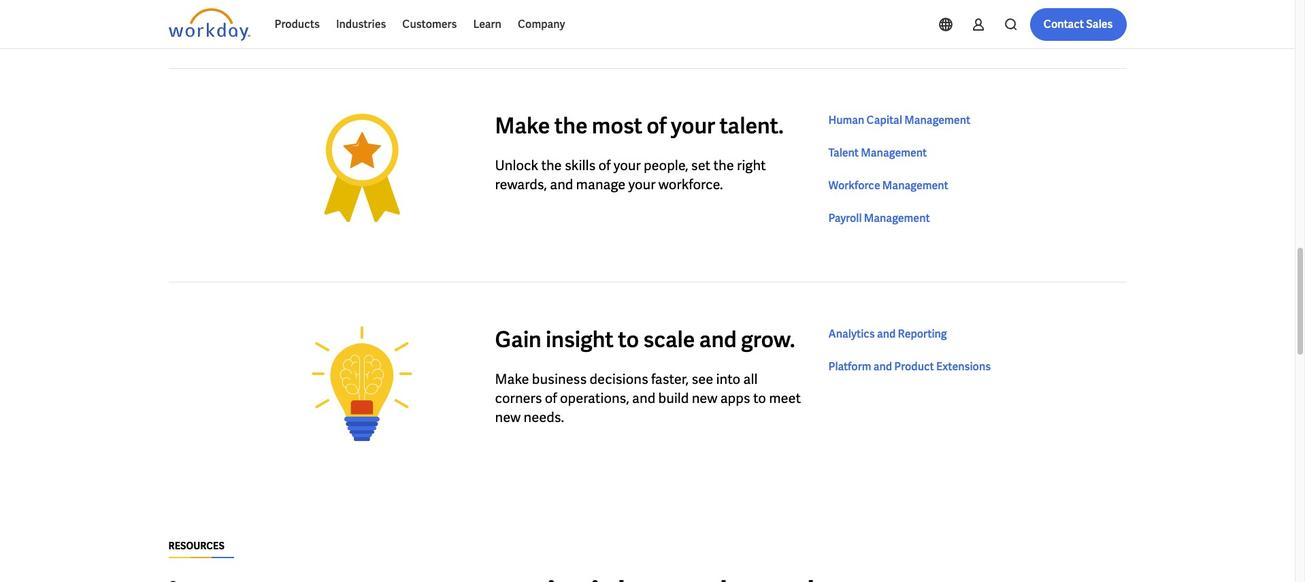 Task type: vqa. For each thing, say whether or not it's contained in the screenshot.
Events
no



Task type: locate. For each thing, give the bounding box(es) containing it.
make up corners
[[495, 370, 529, 388]]

right
[[737, 157, 766, 174]]

2 '' image from the top
[[250, 112, 474, 238]]

gain insight to scale and grow.
[[495, 326, 796, 354]]

customers button
[[394, 8, 465, 41]]

to
[[618, 326, 639, 354], [754, 390, 767, 407]]

and left product
[[874, 360, 893, 374]]

2 make from the top
[[495, 370, 529, 388]]

1 vertical spatial your
[[614, 157, 641, 174]]

of right most at the left
[[647, 112, 667, 140]]

your for talent.
[[671, 112, 716, 140]]

of up the needs.
[[545, 390, 557, 407]]

company
[[518, 17, 565, 31]]

unlock the skills of your people, set the right rewards, and manage your workforce.
[[495, 157, 766, 193]]

human capital management
[[829, 113, 971, 127]]

1 vertical spatial make
[[495, 370, 529, 388]]

resources
[[169, 540, 225, 552]]

the up skills
[[555, 112, 588, 140]]

products
[[275, 17, 320, 31]]

faster,
[[652, 370, 689, 388]]

of
[[647, 112, 667, 140], [599, 157, 611, 174], [545, 390, 557, 407]]

1 vertical spatial '' image
[[250, 112, 474, 238]]

management for payroll management
[[865, 211, 931, 225]]

payroll management link
[[829, 210, 931, 227]]

and inside the platform and product extensions link
[[874, 360, 893, 374]]

0 vertical spatial '' image
[[250, 0, 474, 25]]

needs.
[[524, 409, 565, 426]]

and up into in the bottom right of the page
[[700, 326, 737, 354]]

new
[[692, 390, 718, 407], [495, 409, 521, 426]]

management right capital
[[905, 113, 971, 127]]

0 vertical spatial make
[[495, 112, 550, 140]]

your down people,
[[629, 176, 656, 193]]

1 horizontal spatial new
[[692, 390, 718, 407]]

to up decisions
[[618, 326, 639, 354]]

and inside 'unlock the skills of your people, set the right rewards, and manage your workforce.'
[[550, 176, 574, 193]]

make
[[495, 112, 550, 140], [495, 370, 529, 388]]

industries
[[336, 17, 386, 31]]

1 vertical spatial to
[[754, 390, 767, 407]]

management down workforce management link
[[865, 211, 931, 225]]

1 vertical spatial new
[[495, 409, 521, 426]]

2 horizontal spatial of
[[647, 112, 667, 140]]

to down all
[[754, 390, 767, 407]]

'' image
[[250, 0, 474, 25], [250, 112, 474, 238], [250, 326, 474, 452]]

0 horizontal spatial of
[[545, 390, 557, 407]]

the right the set
[[714, 157, 734, 174]]

payroll management
[[829, 211, 931, 225]]

1 make from the top
[[495, 112, 550, 140]]

apps
[[721, 390, 751, 407]]

management up payroll management at the top right of page
[[883, 178, 949, 193]]

your
[[671, 112, 716, 140], [614, 157, 641, 174], [629, 176, 656, 193]]

most
[[592, 112, 643, 140]]

extensions
[[937, 360, 991, 374]]

grow.
[[742, 326, 796, 354]]

payroll
[[829, 211, 862, 225]]

your up the set
[[671, 112, 716, 140]]

human capital management link
[[829, 112, 971, 129]]

talent.
[[720, 112, 784, 140]]

and down skills
[[550, 176, 574, 193]]

of up manage on the top of the page
[[599, 157, 611, 174]]

of inside 'unlock the skills of your people, set the right rewards, and manage your workforce.'
[[599, 157, 611, 174]]

analytics
[[829, 327, 875, 341]]

the left skills
[[542, 157, 562, 174]]

sales
[[1087, 17, 1114, 31]]

rewards,
[[495, 176, 547, 193]]

of for skills
[[599, 157, 611, 174]]

and left build
[[633, 390, 656, 407]]

management down human capital management link
[[862, 146, 928, 160]]

workforce
[[829, 178, 881, 193]]

1 vertical spatial of
[[599, 157, 611, 174]]

2 vertical spatial your
[[629, 176, 656, 193]]

new down the see
[[692, 390, 718, 407]]

0 vertical spatial your
[[671, 112, 716, 140]]

0 vertical spatial to
[[618, 326, 639, 354]]

make up unlock
[[495, 112, 550, 140]]

learn
[[473, 17, 502, 31]]

2 vertical spatial '' image
[[250, 326, 474, 452]]

talent management link
[[829, 145, 928, 161]]

management
[[905, 113, 971, 127], [862, 146, 928, 160], [883, 178, 949, 193], [865, 211, 931, 225]]

2 vertical spatial of
[[545, 390, 557, 407]]

3 '' image from the top
[[250, 326, 474, 452]]

talent
[[829, 146, 859, 160]]

contact sales
[[1044, 17, 1114, 31]]

business
[[532, 370, 587, 388]]

and inside analytics and reporting link
[[878, 327, 896, 341]]

the
[[555, 112, 588, 140], [542, 157, 562, 174], [714, 157, 734, 174]]

and
[[550, 176, 574, 193], [700, 326, 737, 354], [878, 327, 896, 341], [874, 360, 893, 374], [633, 390, 656, 407]]

analytics and reporting
[[829, 327, 948, 341]]

new down corners
[[495, 409, 521, 426]]

0 vertical spatial of
[[647, 112, 667, 140]]

0 vertical spatial new
[[692, 390, 718, 407]]

make inside make business decisions faster, see into all corners of operations, and build new apps to meet new needs.
[[495, 370, 529, 388]]

platform
[[829, 360, 872, 374]]

and right analytics
[[878, 327, 896, 341]]

your up manage on the top of the page
[[614, 157, 641, 174]]

decisions
[[590, 370, 649, 388]]

manage
[[576, 176, 626, 193]]

reporting
[[899, 327, 948, 341]]

1 horizontal spatial to
[[754, 390, 767, 407]]

unlock
[[495, 157, 539, 174]]

1 horizontal spatial of
[[599, 157, 611, 174]]

analytics and reporting link
[[829, 326, 948, 343]]



Task type: describe. For each thing, give the bounding box(es) containing it.
of for most
[[647, 112, 667, 140]]

0 horizontal spatial to
[[618, 326, 639, 354]]

see
[[692, 370, 714, 388]]

build
[[659, 390, 689, 407]]

product
[[895, 360, 935, 374]]

management for workforce management
[[883, 178, 949, 193]]

contact sales link
[[1031, 8, 1127, 41]]

'' image for make the most of your talent.
[[250, 112, 474, 238]]

to inside make business decisions faster, see into all corners of operations, and build new apps to meet new needs.
[[754, 390, 767, 407]]

talent management
[[829, 146, 928, 160]]

platform and product extensions
[[829, 360, 991, 374]]

workforce management
[[829, 178, 949, 193]]

gain
[[495, 326, 542, 354]]

into
[[717, 370, 741, 388]]

workforce management link
[[829, 178, 949, 194]]

0 horizontal spatial new
[[495, 409, 521, 426]]

make the most of your talent.
[[495, 112, 784, 140]]

capital
[[867, 113, 903, 127]]

contact
[[1044, 17, 1085, 31]]

1 '' image from the top
[[250, 0, 474, 25]]

'' image for gain insight to scale and grow.
[[250, 326, 474, 452]]

workforce.
[[659, 176, 723, 193]]

insight
[[546, 326, 614, 354]]

human
[[829, 113, 865, 127]]

products button
[[267, 8, 328, 41]]

all
[[744, 370, 758, 388]]

people,
[[644, 157, 689, 174]]

meet
[[770, 390, 801, 407]]

the for unlock
[[542, 157, 562, 174]]

operations,
[[560, 390, 630, 407]]

of inside make business decisions faster, see into all corners of operations, and build new apps to meet new needs.
[[545, 390, 557, 407]]

corners
[[495, 390, 542, 407]]

skills
[[565, 157, 596, 174]]

set
[[692, 157, 711, 174]]

your for people,
[[614, 157, 641, 174]]

scale
[[644, 326, 695, 354]]

management for talent management
[[862, 146, 928, 160]]

customers
[[403, 17, 457, 31]]

make for make business decisions faster, see into all corners of operations, and build new apps to meet new needs.
[[495, 370, 529, 388]]

go to the homepage image
[[169, 8, 250, 41]]

platform and product extensions link
[[829, 359, 991, 375]]

make for make the most of your talent.
[[495, 112, 550, 140]]

and inside make business decisions faster, see into all corners of operations, and build new apps to meet new needs.
[[633, 390, 656, 407]]

the for make
[[555, 112, 588, 140]]

make business decisions faster, see into all corners of operations, and build new apps to meet new needs.
[[495, 370, 801, 426]]

industries button
[[328, 8, 394, 41]]

company button
[[510, 8, 574, 41]]

learn button
[[465, 8, 510, 41]]



